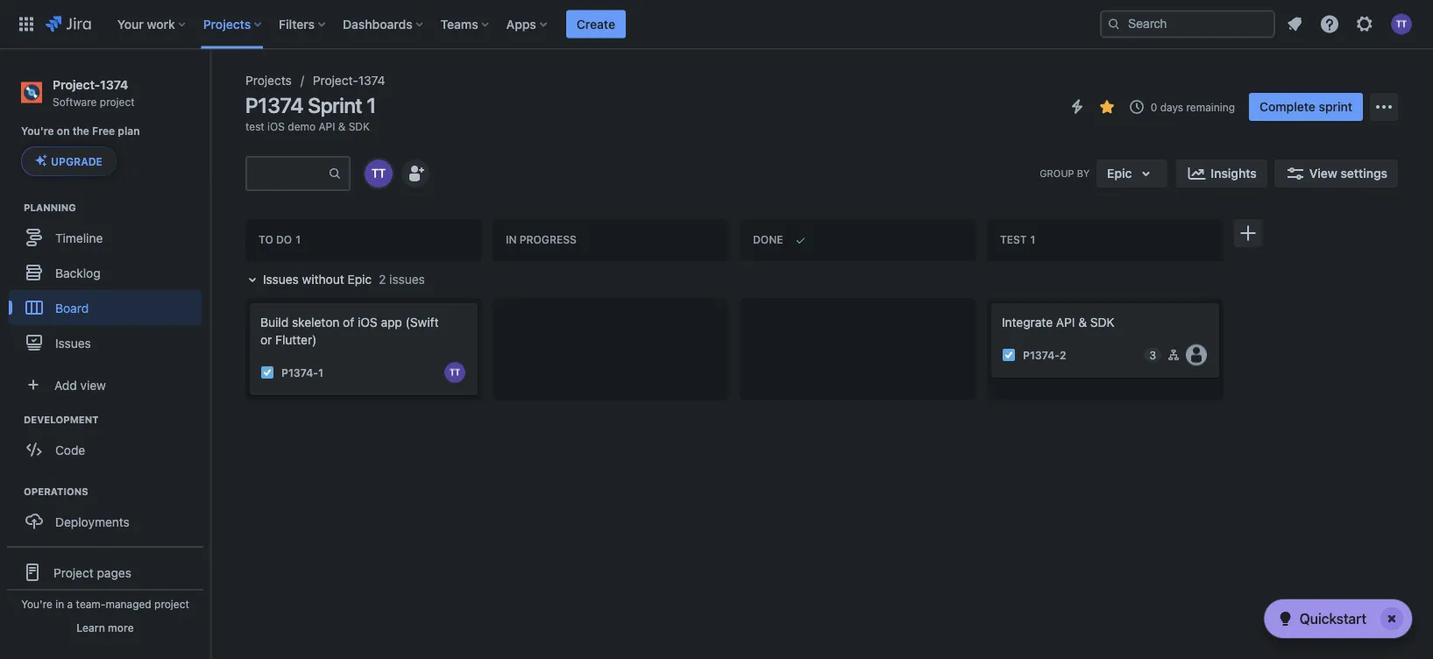 Task type: locate. For each thing, give the bounding box(es) containing it.
projects up sidebar navigation icon
[[203, 17, 251, 31]]

software
[[53, 95, 97, 108]]

issues for issues without epic 2 issues
[[263, 272, 299, 287]]

development group
[[9, 413, 210, 473]]

1374 for project-1374 software project
[[100, 77, 128, 92]]

banner
[[0, 0, 1434, 49]]

free
[[92, 125, 115, 137]]

2 left issues
[[379, 272, 386, 287]]

banner containing your work
[[0, 0, 1434, 49]]

p1374-2
[[1023, 349, 1067, 361]]

project up plan
[[100, 95, 135, 108]]

0 horizontal spatial 2
[[379, 272, 386, 287]]

1 horizontal spatial 2
[[1060, 349, 1067, 361]]

epic
[[1107, 166, 1132, 181], [348, 272, 372, 287]]

task image for build skeleton of ios app (swift or flutter)
[[260, 365, 274, 379]]

project-
[[313, 73, 358, 88], [53, 77, 100, 92]]

1 horizontal spatial task image
[[1002, 348, 1016, 362]]

development
[[24, 414, 99, 426]]

2 you're from the top
[[21, 598, 53, 610]]

sdk down sprint
[[349, 120, 370, 132]]

issues
[[263, 272, 299, 287], [55, 336, 91, 350]]

settings
[[1341, 166, 1388, 181]]

task image down or
[[260, 365, 274, 379]]

jira image
[[46, 14, 91, 35], [46, 14, 91, 35]]

0 vertical spatial task image
[[1002, 348, 1016, 362]]

0 horizontal spatial 1
[[318, 366, 323, 379]]

0 vertical spatial you're
[[21, 125, 54, 137]]

task image
[[1002, 348, 1016, 362], [260, 365, 274, 379]]

1 vertical spatial 2
[[1060, 349, 1067, 361]]

add view
[[54, 378, 106, 392]]

1 horizontal spatial sdk
[[1091, 315, 1115, 330]]

0 horizontal spatial sdk
[[349, 120, 370, 132]]

1 horizontal spatial api
[[1056, 315, 1075, 330]]

integrate
[[1002, 315, 1053, 330]]

0 vertical spatial projects
[[203, 17, 251, 31]]

2 down integrate api & sdk
[[1060, 349, 1067, 361]]

& right integrate
[[1079, 315, 1087, 330]]

p1374-2 link
[[1023, 346, 1067, 364]]

learn
[[77, 622, 105, 634]]

help image
[[1320, 14, 1341, 35]]

1 vertical spatial projects
[[245, 73, 292, 88]]

project- inside project-1374 link
[[313, 73, 358, 88]]

1 vertical spatial issues
[[55, 336, 91, 350]]

view settings
[[1310, 166, 1388, 181]]

sprint
[[1319, 100, 1353, 114]]

0 horizontal spatial project
[[100, 95, 135, 108]]

1 you're from the top
[[21, 125, 54, 137]]

& down sprint
[[338, 120, 346, 132]]

1 horizontal spatial project-
[[313, 73, 358, 88]]

0 vertical spatial p1374-
[[1023, 349, 1060, 361]]

progress
[[520, 234, 577, 246]]

1 horizontal spatial epic
[[1107, 166, 1132, 181]]

you're left the on
[[21, 125, 54, 137]]

1 inside 'p1374 sprint 1 test ios demo api & sdk'
[[367, 93, 376, 117]]

0 vertical spatial issues
[[263, 272, 299, 287]]

you're on the free plan
[[21, 125, 140, 137]]

1 vertical spatial api
[[1056, 315, 1075, 330]]

project- inside the project-1374 software project
[[53, 77, 100, 92]]

1
[[367, 93, 376, 117], [318, 366, 323, 379]]

1374 for project-1374
[[358, 73, 385, 88]]

1 horizontal spatial ios
[[358, 315, 378, 330]]

1 horizontal spatial 1
[[367, 93, 376, 117]]

without
[[302, 272, 344, 287]]

0 vertical spatial sdk
[[349, 120, 370, 132]]

sdk inside 'p1374 sprint 1 test ios demo api & sdk'
[[349, 120, 370, 132]]

api right integrate
[[1056, 315, 1075, 330]]

0 vertical spatial project
[[100, 95, 135, 108]]

0 horizontal spatial issues
[[55, 336, 91, 350]]

1 vertical spatial sdk
[[1091, 315, 1115, 330]]

project- for project-1374 software project
[[53, 77, 100, 92]]

1 vertical spatial you're
[[21, 598, 53, 610]]

project-1374
[[313, 73, 385, 88]]

p1374-
[[1023, 349, 1060, 361], [281, 366, 318, 379]]

planning image
[[3, 197, 24, 218]]

project- up sprint
[[313, 73, 358, 88]]

p1374- down integrate
[[1023, 349, 1060, 361]]

projects inside 'dropdown button'
[[203, 17, 251, 31]]

projects up p1374
[[245, 73, 292, 88]]

0 horizontal spatial &
[[338, 120, 346, 132]]

project pages
[[53, 565, 131, 580]]

epic right without
[[348, 272, 372, 287]]

quickstart button
[[1265, 600, 1412, 638]]

0 horizontal spatial task image
[[260, 365, 274, 379]]

api down sprint
[[319, 120, 335, 132]]

1 vertical spatial project
[[154, 598, 189, 610]]

or
[[260, 333, 272, 347]]

complete sprint button
[[1249, 93, 1363, 121]]

work
[[147, 17, 175, 31]]

0 horizontal spatial epic
[[348, 272, 372, 287]]

complete
[[1260, 100, 1316, 114]]

automations menu button icon image
[[1067, 96, 1088, 117]]

timeline link
[[9, 220, 202, 255]]

1 vertical spatial p1374-
[[281, 366, 318, 379]]

board
[[55, 301, 89, 315]]

sdk
[[349, 120, 370, 132], [1091, 315, 1115, 330]]

star p1374 board image
[[1097, 96, 1118, 117]]

skeleton
[[292, 315, 340, 330]]

code link
[[9, 432, 202, 467]]

task image left the p1374-2 link
[[1002, 348, 1016, 362]]

projects for projects link
[[245, 73, 292, 88]]

ios right the of
[[358, 315, 378, 330]]

do
[[276, 234, 292, 246]]

primary element
[[11, 0, 1100, 49]]

0 horizontal spatial project-
[[53, 77, 100, 92]]

0 vertical spatial &
[[338, 120, 346, 132]]

0 vertical spatial 1
[[367, 93, 376, 117]]

you're
[[21, 125, 54, 137], [21, 598, 53, 610]]

p1374- for build
[[281, 366, 318, 379]]

issues inside planning group
[[55, 336, 91, 350]]

0 vertical spatial api
[[319, 120, 335, 132]]

& inside 'p1374 sprint 1 test ios demo api & sdk'
[[338, 120, 346, 132]]

to
[[259, 234, 273, 246]]

ios
[[267, 120, 285, 132], [358, 315, 378, 330]]

1 vertical spatial task image
[[260, 365, 274, 379]]

api
[[319, 120, 335, 132], [1056, 315, 1075, 330]]

add view button
[[11, 368, 200, 403]]

dismiss quickstart image
[[1378, 605, 1406, 633]]

1 vertical spatial ios
[[358, 315, 378, 330]]

create button
[[566, 10, 626, 38]]

issues down board in the left of the page
[[55, 336, 91, 350]]

1374 inside the project-1374 software project
[[100, 77, 128, 92]]

learn more
[[77, 622, 134, 634]]

api inside 'p1374 sprint 1 test ios demo api & sdk'
[[319, 120, 335, 132]]

demo
[[288, 120, 316, 132]]

you're in a team-managed project
[[21, 598, 189, 610]]

project right managed at bottom
[[154, 598, 189, 610]]

p1374-1 link
[[281, 364, 323, 381]]

view
[[80, 378, 106, 392]]

insights
[[1211, 166, 1257, 181]]

ios down p1374
[[267, 120, 285, 132]]

test
[[1000, 234, 1027, 246]]

backlog link
[[9, 255, 202, 290]]

p1374- down "flutter)" at the left bottom of the page
[[281, 366, 318, 379]]

apps
[[506, 17, 536, 31]]

epic right by in the top of the page
[[1107, 166, 1132, 181]]

done
[[753, 234, 783, 246]]

sidebar navigation image
[[191, 70, 230, 105]]

project- for project-1374
[[313, 73, 358, 88]]

projects for projects 'dropdown button'
[[203, 17, 251, 31]]

0 vertical spatial ios
[[267, 120, 285, 132]]

projects
[[203, 17, 251, 31], [245, 73, 292, 88]]

1 down project-1374 link
[[367, 93, 376, 117]]

1 vertical spatial 1
[[318, 366, 323, 379]]

test ios demo api & sdk element
[[245, 119, 370, 133]]

1374 up free
[[100, 77, 128, 92]]

0 vertical spatial 2
[[379, 272, 386, 287]]

0 horizontal spatial api
[[319, 120, 335, 132]]

1 down skeleton
[[318, 366, 323, 379]]

1 horizontal spatial 1374
[[358, 73, 385, 88]]

0 horizontal spatial 1374
[[100, 77, 128, 92]]

sdk right integrate
[[1091, 315, 1115, 330]]

1374
[[358, 73, 385, 88], [100, 77, 128, 92]]

0 days remaining image
[[1126, 96, 1147, 117]]

teams button
[[435, 10, 496, 38]]

0
[[1151, 101, 1158, 113]]

you're left 'in'
[[21, 598, 53, 610]]

0 horizontal spatial ios
[[267, 120, 285, 132]]

check image
[[1275, 608, 1296, 630]]

view settings button
[[1275, 160, 1398, 188]]

&
[[338, 120, 346, 132], [1079, 315, 1087, 330]]

managed
[[106, 598, 151, 610]]

0 of 1 child issues complete image
[[1167, 348, 1181, 362], [1167, 348, 1181, 362]]

test
[[245, 120, 265, 132]]

1374 up sprint
[[358, 73, 385, 88]]

upgrade
[[51, 155, 103, 168]]

to do element
[[259, 234, 304, 246]]

teams
[[441, 17, 478, 31]]

1 vertical spatial &
[[1079, 315, 1087, 330]]

Search field
[[1100, 10, 1276, 38]]

1 horizontal spatial issues
[[263, 272, 299, 287]]

group by
[[1040, 168, 1090, 179]]

1 horizontal spatial p1374-
[[1023, 349, 1060, 361]]

0 vertical spatial epic
[[1107, 166, 1132, 181]]

operations image
[[3, 482, 24, 503]]

your work
[[117, 17, 175, 31]]

add people image
[[405, 163, 426, 184]]

filters button
[[274, 10, 332, 38]]

issues down to do element
[[263, 272, 299, 287]]

issues without epic 2 issues
[[263, 272, 425, 287]]

0 horizontal spatial p1374-
[[281, 366, 318, 379]]

ios inside 'p1374 sprint 1 test ios demo api & sdk'
[[267, 120, 285, 132]]

project- up software
[[53, 77, 100, 92]]



Task type: describe. For each thing, give the bounding box(es) containing it.
project inside the project-1374 software project
[[100, 95, 135, 108]]

issues for issues
[[55, 336, 91, 350]]

on
[[57, 125, 70, 137]]

planning
[[24, 202, 76, 214]]

dashboards
[[343, 17, 413, 31]]

ios inside build skeleton of ios app (swift or flutter)
[[358, 315, 378, 330]]

p1374- for integrate
[[1023, 349, 1060, 361]]

appswitcher icon image
[[16, 14, 37, 35]]

flutter)
[[275, 333, 317, 347]]

build skeleton of ios app (swift or flutter)
[[260, 315, 439, 347]]

you're for you're in a team-managed project
[[21, 598, 53, 610]]

code
[[55, 443, 85, 457]]

insights button
[[1176, 160, 1268, 188]]

of
[[343, 315, 354, 330]]

your
[[117, 17, 144, 31]]

in
[[506, 234, 517, 246]]

in
[[55, 598, 64, 610]]

group
[[1040, 168, 1075, 179]]

apps button
[[501, 10, 554, 38]]

sprint
[[308, 93, 362, 117]]

days
[[1161, 101, 1184, 113]]

issues link
[[9, 325, 202, 361]]

project pages link
[[7, 553, 203, 592]]

unassigned image
[[1186, 344, 1207, 365]]

0 days remaining
[[1151, 101, 1235, 113]]

create
[[577, 17, 615, 31]]

dashboards button
[[338, 10, 430, 38]]

timeline
[[55, 230, 103, 245]]

task image for integrate api & sdk
[[1002, 348, 1016, 362]]

to do
[[259, 234, 292, 246]]

you're for you're on the free plan
[[21, 125, 54, 137]]

learn more button
[[77, 621, 134, 635]]

(swift
[[406, 315, 439, 330]]

project-1374 software project
[[53, 77, 135, 108]]

more image
[[1374, 96, 1395, 117]]

by
[[1077, 168, 1090, 179]]

board link
[[9, 290, 202, 325]]

in progress
[[506, 234, 577, 246]]

issues
[[389, 272, 425, 287]]

settings image
[[1355, 14, 1376, 35]]

1 horizontal spatial project
[[154, 598, 189, 610]]

complete sprint
[[1260, 100, 1353, 114]]

epic inside popup button
[[1107, 166, 1132, 181]]

more
[[108, 622, 134, 634]]

a
[[67, 598, 73, 610]]

epic button
[[1097, 160, 1167, 188]]

search image
[[1107, 17, 1121, 31]]

filters
[[279, 17, 315, 31]]

deployments link
[[9, 504, 202, 539]]

assignee: terry turtle image
[[445, 362, 466, 383]]

1 vertical spatial epic
[[348, 272, 372, 287]]

plan
[[118, 125, 140, 137]]

project-1374 link
[[313, 70, 385, 91]]

upgrade button
[[22, 147, 116, 176]]

development image
[[3, 410, 24, 431]]

remaining
[[1187, 101, 1235, 113]]

your work button
[[112, 10, 193, 38]]

1 horizontal spatial &
[[1079, 315, 1087, 330]]

planning group
[[9, 201, 210, 366]]

your profile and settings image
[[1391, 14, 1412, 35]]

Search this board text field
[[247, 158, 328, 189]]

terry turtle image
[[365, 160, 393, 188]]

pages
[[97, 565, 131, 580]]

operations
[[24, 486, 88, 498]]

create column image
[[1238, 223, 1259, 244]]

app
[[381, 315, 402, 330]]

projects button
[[198, 10, 268, 38]]

operations group
[[9, 485, 210, 545]]

deployments
[[55, 514, 130, 529]]

test element
[[1000, 234, 1039, 246]]

quickstart
[[1300, 611, 1367, 627]]

view
[[1310, 166, 1338, 181]]

backlog
[[55, 265, 101, 280]]

p1374-1
[[281, 366, 323, 379]]

the
[[73, 125, 89, 137]]

projects link
[[245, 70, 292, 91]]

project
[[53, 565, 94, 580]]

team-
[[76, 598, 106, 610]]

insights image
[[1187, 163, 1208, 184]]

3
[[1150, 349, 1156, 361]]

notifications image
[[1284, 14, 1306, 35]]

build
[[260, 315, 289, 330]]

p1374
[[245, 93, 304, 117]]

integrate api & sdk
[[1002, 315, 1115, 330]]

add
[[54, 378, 77, 392]]



Task type: vqa. For each thing, say whether or not it's contained in the screenshot.
in at the bottom left of the page
yes



